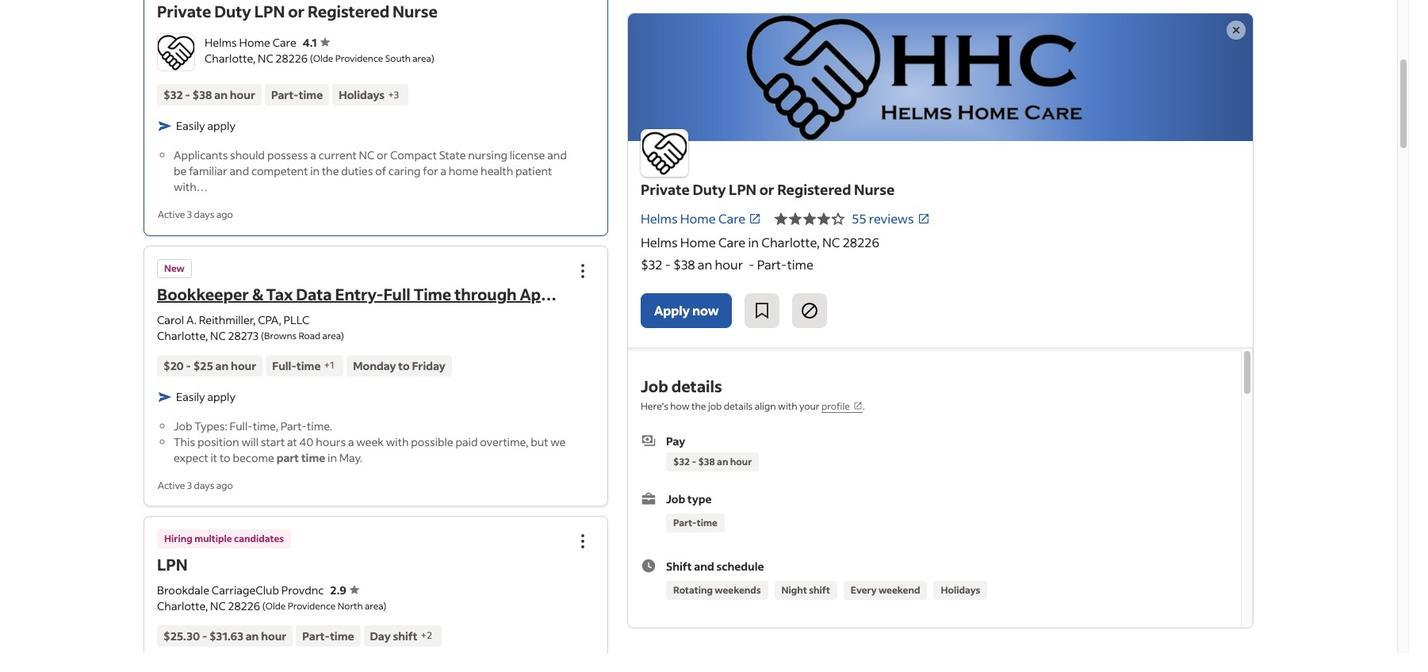 Task type: describe. For each thing, give the bounding box(es) containing it.
shift and schedule
[[666, 559, 764, 574]]

a.
[[186, 312, 197, 327]]

0 vertical spatial nurse
[[393, 1, 438, 22]]

55
[[852, 210, 867, 227]]

with…
[[174, 180, 208, 195]]

- left $25 on the left bottom of the page
[[186, 358, 191, 373]]

3 inside holidays + 3
[[394, 89, 399, 101]]

time down north
[[330, 629, 354, 644]]

caring
[[389, 164, 421, 179]]

an down job
[[717, 456, 729, 468]]

here's how the job details align with your
[[641, 400, 822, 412]]

( inside carol a. reithmiller, cpa, pllc charlotte, nc 28273 ( browns road area )
[[261, 330, 264, 342]]

2 vertical spatial home
[[680, 234, 716, 251]]

an for monday to friday
[[215, 358, 229, 373]]

1 vertical spatial registered
[[778, 180, 852, 199]]

easily for $25
[[176, 389, 205, 404]]

then
[[225, 303, 260, 323]]

nc down brookdale carriageclub provdnc
[[210, 599, 226, 614]]

apply
[[654, 302, 690, 319]]

0 vertical spatial details
[[672, 376, 722, 397]]

olde for care
[[313, 53, 333, 65]]

possible
[[411, 434, 454, 449]]

0 horizontal spatial helms home care
[[205, 35, 297, 50]]

full-time + 1
[[272, 358, 334, 373]]

40
[[300, 434, 314, 449]]

0 vertical spatial a
[[310, 148, 316, 163]]

may.
[[339, 450, 363, 465]]

2 vertical spatial part-time
[[303, 629, 354, 644]]

0 vertical spatial lpn
[[254, 1, 285, 22]]

type
[[688, 492, 712, 507]]

job details
[[641, 376, 722, 397]]

2 vertical spatial helms
[[641, 234, 678, 251]]

holidays for holidays
[[941, 585, 981, 596]]

active for $20 - $25 an hour
[[158, 480, 185, 491]]

job for job types: full-time, part-time.
[[174, 418, 192, 434]]

days for $25
[[194, 480, 214, 491]]

28273
[[228, 328, 259, 343]]

at
[[287, 434, 297, 449]]

every
[[851, 585, 877, 596]]

1 horizontal spatial $32
[[641, 256, 663, 273]]

hour down here's how the job details align with your
[[730, 456, 752, 468]]

reviews
[[869, 210, 914, 227]]

profile
[[822, 400, 850, 412]]

align
[[755, 400, 776, 412]]

0 horizontal spatial full-
[[230, 418, 253, 434]]

night
[[782, 585, 807, 596]]

$25
[[193, 358, 213, 373]]

pllc
[[284, 312, 310, 327]]

this position will start at 40 hours a week with possible paid overtime, but we expect it to become
[[174, 434, 566, 465]]

day shift + 2
[[370, 629, 432, 644]]

schedule
[[717, 559, 764, 574]]

bookkeeper & tax data entry-full time through april 30, 2024 then part time
[[157, 284, 556, 323]]

job for job type
[[666, 492, 686, 507]]

position
[[197, 434, 239, 449]]

job type
[[666, 492, 712, 507]]

hours
[[316, 434, 346, 449]]

carol a. reithmiller, cpa, pllc charlotte, nc 28273 ( browns road area )
[[157, 312, 344, 343]]

1 horizontal spatial time
[[414, 284, 452, 304]]

now
[[693, 302, 719, 319]]

nursing
[[468, 148, 508, 163]]

2 vertical spatial and
[[694, 559, 715, 574]]

or inside applicants should possess a current nc or compact state nursing license and be familiar and competent in the duties of caring for a home health patient with…
[[377, 148, 388, 163]]

2 vertical spatial care
[[719, 234, 746, 251]]

4.1
[[303, 35, 317, 50]]

part- up at
[[281, 418, 307, 434]]

( for care
[[310, 53, 313, 65]]

care inside helms home care link
[[719, 210, 746, 227]]

2 horizontal spatial in
[[749, 234, 759, 251]]

weekends
[[715, 585, 761, 596]]

types:
[[195, 418, 228, 434]]

2 horizontal spatial or
[[760, 180, 775, 199]]

carriageclub
[[212, 583, 279, 598]]

reithmiller,
[[199, 312, 256, 327]]

0 horizontal spatial and
[[230, 164, 249, 179]]

charlotte, down the brookdale
[[157, 599, 208, 614]]

for
[[423, 164, 438, 179]]

this
[[174, 434, 195, 449]]

1 horizontal spatial $38
[[674, 256, 695, 273]]

- left $31.63
[[202, 629, 207, 644]]

helms home care link
[[641, 209, 762, 228]]

should
[[230, 148, 265, 163]]

your
[[800, 400, 820, 412]]

state
[[439, 148, 466, 163]]

night shift
[[782, 585, 830, 596]]

part time in may.
[[277, 450, 363, 465]]

apply for $38
[[207, 118, 236, 134]]

.
[[863, 400, 865, 412]]

monday
[[353, 358, 396, 373]]

0 vertical spatial care
[[273, 35, 297, 50]]

0 vertical spatial home
[[239, 35, 270, 50]]

easily apply for $38
[[176, 118, 236, 134]]

1 horizontal spatial helms home care
[[641, 210, 746, 227]]

part- down charlotte, nc 28226 ( olde providence south area )
[[271, 88, 299, 103]]

+ for full-time
[[324, 359, 330, 371]]

1 horizontal spatial in
[[328, 450, 337, 465]]

1 horizontal spatial duty
[[693, 180, 726, 199]]

tax
[[266, 284, 293, 304]]

with inside this position will start at 40 hours a week with possible paid overtime, but we expect it to become
[[386, 434, 409, 449]]

3 for full-time
[[187, 480, 192, 491]]

0 vertical spatial duty
[[214, 1, 251, 22]]

area for 2.9
[[365, 600, 384, 612]]

monday to friday
[[353, 358, 446, 373]]

0 horizontal spatial $32 - $38 an hour
[[163, 88, 255, 103]]

2 vertical spatial lpn
[[157, 554, 188, 575]]

1 vertical spatial $32 - $38 an hour
[[674, 456, 752, 468]]

time down 40
[[301, 450, 325, 465]]

charlotte, down 4.1 out of 5 stars image
[[762, 234, 820, 251]]

1 horizontal spatial private duty lpn or registered nurse
[[641, 180, 895, 199]]

part
[[263, 303, 295, 323]]

0 vertical spatial helms
[[205, 35, 237, 50]]

an for holidays
[[214, 88, 228, 103]]

shift
[[666, 559, 692, 574]]

rotating weekends
[[674, 585, 761, 596]]

expect
[[174, 450, 208, 465]]

in inside applicants should possess a current nc or compact state nursing license and be familiar and competent in the duties of caring for a home health patient with…
[[310, 164, 320, 179]]

provdnc
[[281, 583, 324, 598]]

providence for 4.1
[[335, 53, 383, 65]]

duties
[[341, 164, 373, 179]]

multiple
[[194, 533, 232, 545]]

0 horizontal spatial $32
[[163, 88, 183, 103]]

cpa,
[[258, 312, 281, 327]]

time down helms home care in charlotte, nc 28226
[[788, 256, 814, 273]]

hour for day shift
[[261, 629, 287, 644]]

an for day shift
[[246, 629, 259, 644]]

apply for $25
[[207, 389, 236, 404]]

brookdale
[[157, 583, 209, 598]]

apply now
[[654, 302, 719, 319]]

week
[[356, 434, 384, 449]]

new
[[164, 262, 185, 274]]

55 reviews link
[[852, 210, 930, 227]]

full
[[384, 284, 411, 304]]

1 vertical spatial lpn
[[729, 180, 757, 199]]

2 vertical spatial $32
[[674, 456, 690, 468]]

$25.30
[[163, 629, 200, 644]]

job
[[708, 400, 722, 412]]

job for job details
[[641, 376, 668, 397]]

1 vertical spatial a
[[441, 164, 447, 179]]

) inside carol a. reithmiller, cpa, pllc charlotte, nc 28273 ( browns road area )
[[341, 330, 344, 342]]

of
[[375, 164, 386, 179]]

hiring multiple candidates
[[164, 533, 284, 545]]

not interested image
[[801, 301, 820, 320]]

- up the "apply"
[[665, 256, 671, 273]]

private duty lpn or registered nurse group
[[566, 0, 601, 6]]

weekend
[[879, 585, 921, 596]]

2 horizontal spatial $38
[[698, 456, 715, 468]]

) for 4.1
[[431, 53, 435, 65]]

current
[[319, 148, 357, 163]]

patient
[[516, 164, 552, 179]]

ago for $25
[[216, 480, 233, 491]]

part- down helms home care in charlotte, nc 28226
[[757, 256, 788, 273]]

charlotte, right the company logo
[[205, 51, 256, 66]]

it
[[211, 450, 217, 465]]

2.9 out of five stars rating image
[[330, 583, 359, 598]]

nc down 4.1 out of 5 stars image
[[823, 234, 841, 251]]

0 vertical spatial private
[[157, 1, 211, 22]]

competent
[[251, 164, 308, 179]]

day
[[370, 629, 391, 644]]

1
[[330, 359, 334, 371]]

candidates
[[234, 533, 284, 545]]

charlotte, nc 28226 ( olde providence north area )
[[157, 599, 387, 614]]



Task type: locate. For each thing, give the bounding box(es) containing it.
- up the job type
[[692, 456, 697, 468]]

nurse up south
[[393, 1, 438, 22]]

helms home care down private duty lpn or registered nurse button
[[205, 35, 297, 50]]

1 horizontal spatial lpn
[[254, 1, 285, 22]]

0 vertical spatial area
[[413, 53, 431, 65]]

active down with…
[[158, 209, 185, 221]]

2 vertical spatial a
[[348, 434, 354, 449]]

in up the $32 - $38 an hour - part-time
[[749, 234, 759, 251]]

1 vertical spatial days
[[194, 480, 214, 491]]

or up of
[[377, 148, 388, 163]]

3 for part-time
[[187, 209, 192, 221]]

active
[[158, 209, 185, 221], [158, 480, 185, 491]]

part-time down north
[[303, 629, 354, 644]]

0 horizontal spatial duty
[[214, 1, 251, 22]]

providence
[[335, 53, 383, 65], [288, 600, 336, 612]]

1 horizontal spatial full-
[[272, 358, 297, 373]]

1 vertical spatial or
[[377, 148, 388, 163]]

apply now button
[[641, 293, 733, 328]]

$32 - $38 an hour down the company logo
[[163, 88, 255, 103]]

0 vertical spatial $32
[[163, 88, 183, 103]]

time down type
[[697, 517, 718, 529]]

possess
[[267, 148, 308, 163]]

part-time
[[271, 88, 323, 103], [674, 517, 718, 529], [303, 629, 354, 644]]

0 horizontal spatial with
[[386, 434, 409, 449]]

compact
[[390, 148, 437, 163]]

1 vertical spatial area
[[322, 330, 341, 342]]

registered up 4.1 out of 5 stars image
[[778, 180, 852, 199]]

and
[[548, 148, 567, 163], [230, 164, 249, 179], [694, 559, 715, 574]]

charlotte, down a.
[[157, 328, 208, 343]]

1 vertical spatial (
[[261, 330, 264, 342]]

lpn up charlotte, nc 28226 ( olde providence south area )
[[254, 1, 285, 22]]

1 vertical spatial )
[[341, 330, 344, 342]]

0 vertical spatial job
[[641, 376, 668, 397]]

-
[[185, 88, 190, 103], [665, 256, 671, 273], [749, 256, 755, 273], [186, 358, 191, 373], [692, 456, 697, 468], [202, 629, 207, 644]]

0 vertical spatial easily
[[176, 118, 205, 134]]

1 easily apply from the top
[[176, 118, 236, 134]]

+ for day shift
[[421, 630, 427, 642]]

private duty lpn or registered nurse
[[157, 1, 438, 22], [641, 180, 895, 199]]

details
[[672, 376, 722, 397], [724, 400, 753, 412]]

1 horizontal spatial $32 - $38 an hour
[[674, 456, 752, 468]]

1 horizontal spatial and
[[548, 148, 567, 163]]

care
[[273, 35, 297, 50], [719, 210, 746, 227], [719, 234, 746, 251]]

3 down expect
[[187, 480, 192, 491]]

in down current
[[310, 164, 320, 179]]

time down charlotte, nc 28226 ( olde providence south area )
[[299, 88, 323, 103]]

will
[[241, 434, 259, 449]]

part- down provdnc
[[303, 629, 330, 644]]

0 vertical spatial to
[[398, 358, 410, 373]]

hour down helms home care in charlotte, nc 28226
[[715, 256, 743, 273]]

part-time for $38
[[674, 517, 718, 529]]

lpn down hiring
[[157, 554, 188, 575]]

every weekend
[[851, 585, 921, 596]]

and down "should"
[[230, 164, 249, 179]]

0 horizontal spatial registered
[[308, 1, 390, 22]]

health
[[481, 164, 513, 179]]

) for 2.9
[[384, 600, 387, 612]]

1 vertical spatial helms
[[641, 210, 678, 227]]

holidays for holidays + 3
[[339, 88, 385, 103]]

to left 'friday'
[[398, 358, 410, 373]]

company logo image
[[158, 34, 194, 71]]

providence inside charlotte, nc 28226 ( olde providence south area )
[[335, 53, 383, 65]]

0 vertical spatial easily apply
[[176, 118, 236, 134]]

2 ago from the top
[[216, 480, 233, 491]]

easily
[[176, 118, 205, 134], [176, 389, 205, 404]]

area inside charlotte, nc 28226 ( olde providence north area )
[[365, 600, 384, 612]]

$32 up the "apply"
[[641, 256, 663, 273]]

home
[[449, 164, 479, 179]]

a
[[310, 148, 316, 163], [441, 164, 447, 179], [348, 434, 354, 449]]

care left 4.1
[[273, 35, 297, 50]]

- down the company logo
[[185, 88, 190, 103]]

easily apply
[[176, 118, 236, 134], [176, 389, 236, 404]]

nc inside carol a. reithmiller, cpa, pllc charlotte, nc 28273 ( browns road area )
[[210, 328, 226, 343]]

area right north
[[365, 600, 384, 612]]

( inside charlotte, nc 28226 ( olde providence north area )
[[262, 600, 265, 612]]

days for $38
[[194, 209, 214, 221]]

holidays right weekend in the bottom right of the page
[[941, 585, 981, 596]]

hour for monday to friday
[[231, 358, 256, 373]]

3 down south
[[394, 89, 399, 101]]

) up day
[[384, 600, 387, 612]]

olde inside charlotte, nc 28226 ( olde providence south area )
[[313, 53, 333, 65]]

job left type
[[666, 492, 686, 507]]

1 horizontal spatial details
[[724, 400, 753, 412]]

lpn
[[254, 1, 285, 22], [729, 180, 757, 199], [157, 554, 188, 575]]

) inside charlotte, nc 28226 ( olde providence north area )
[[384, 600, 387, 612]]

$25.30 - $31.63 an hour
[[163, 629, 287, 644]]

apply up types:
[[207, 389, 236, 404]]

area inside charlotte, nc 28226 ( olde providence south area )
[[413, 53, 431, 65]]

2 easily from the top
[[176, 389, 205, 404]]

1 ago from the top
[[216, 209, 233, 221]]

easily apply up the applicants
[[176, 118, 236, 134]]

4.1 out of 5 stars image
[[775, 209, 846, 228]]

area right road
[[322, 330, 341, 342]]

with
[[778, 400, 798, 412], [386, 434, 409, 449]]

1 vertical spatial +
[[324, 359, 330, 371]]

hour for holidays
[[230, 88, 255, 103]]

2024
[[183, 303, 222, 323]]

easily for $38
[[176, 118, 205, 134]]

1 vertical spatial part-time
[[674, 517, 718, 529]]

0 horizontal spatial 28226
[[228, 599, 260, 614]]

0 vertical spatial holidays
[[339, 88, 385, 103]]

1 vertical spatial easily apply
[[176, 389, 236, 404]]

area for 4.1
[[413, 53, 431, 65]]

1 vertical spatial private
[[641, 180, 690, 199]]

$20 - $25 an hour
[[163, 358, 256, 373]]

55 reviews
[[852, 210, 914, 227]]

become
[[233, 450, 274, 465]]

days down the it
[[194, 480, 214, 491]]

private duty lpn or registered nurse button
[[157, 1, 438, 22]]

with right week
[[386, 434, 409, 449]]

nurse up 55 reviews
[[854, 180, 895, 199]]

shift left 2
[[393, 629, 418, 644]]

days
[[194, 209, 214, 221], [194, 480, 214, 491]]

0 vertical spatial full-
[[272, 358, 297, 373]]

1 vertical spatial $38
[[674, 256, 695, 273]]

28226
[[276, 51, 308, 66], [843, 234, 880, 251], [228, 599, 260, 614]]

( inside charlotte, nc 28226 ( olde providence south area )
[[310, 53, 313, 65]]

0 horizontal spatial in
[[310, 164, 320, 179]]

0 horizontal spatial time
[[298, 303, 336, 323]]

bookkeeper & tax data entry-full time through april 30, 2024 then part time button
[[157, 284, 557, 323]]

data
[[296, 284, 332, 304]]

1 vertical spatial apply
[[207, 389, 236, 404]]

ago down the it
[[216, 480, 233, 491]]

2 easily apply from the top
[[176, 389, 236, 404]]

job actions for lpn is collapsed image
[[574, 532, 593, 551]]

2 vertical spatial 28226
[[228, 599, 260, 614]]

$20
[[163, 358, 184, 373]]

1 vertical spatial $32
[[641, 256, 663, 273]]

an up the applicants
[[214, 88, 228, 103]]

1 easily from the top
[[176, 118, 205, 134]]

nc down reithmiller,
[[210, 328, 226, 343]]

1 vertical spatial 28226
[[843, 234, 880, 251]]

+ inside holidays + 3
[[388, 89, 394, 101]]

job up "this" at the bottom of page
[[174, 418, 192, 434]]

easily apply up types:
[[176, 389, 236, 404]]

a right for
[[441, 164, 447, 179]]

to right the it
[[220, 450, 231, 465]]

$38 up apply now
[[674, 256, 695, 273]]

area
[[413, 53, 431, 65], [322, 330, 341, 342], [365, 600, 384, 612]]

28226 for 4.1
[[276, 51, 308, 66]]

2 horizontal spatial +
[[421, 630, 427, 642]]

$32 - $38 an hour - part-time
[[641, 256, 814, 273]]

hour down "28273"
[[231, 358, 256, 373]]

nc inside applicants should possess a current nc or compact state nursing license and be familiar and competent in the duties of caring for a home health patient with…
[[359, 148, 375, 163]]

1 vertical spatial home
[[680, 210, 716, 227]]

holidays + 3
[[339, 88, 399, 103]]

1 horizontal spatial a
[[348, 434, 354, 449]]

0 vertical spatial apply
[[207, 118, 236, 134]]

full- down the browns
[[272, 358, 297, 373]]

active 3 days ago for $38
[[158, 209, 233, 221]]

entry-
[[335, 284, 384, 304]]

2 vertical spatial 3
[[187, 480, 192, 491]]

shift for day
[[393, 629, 418, 644]]

0 vertical spatial ago
[[216, 209, 233, 221]]

ago
[[216, 209, 233, 221], [216, 480, 233, 491]]

30,
[[157, 303, 180, 323]]

shift right the night at the bottom right of the page
[[809, 585, 830, 596]]

paid
[[456, 434, 478, 449]]

license
[[510, 148, 545, 163]]

0 vertical spatial and
[[548, 148, 567, 163]]

0 vertical spatial active 3 days ago
[[158, 209, 233, 221]]

1 vertical spatial olde
[[265, 600, 286, 612]]

a left current
[[310, 148, 316, 163]]

2 active from the top
[[158, 480, 185, 491]]

private up the company logo
[[157, 1, 211, 22]]

) right south
[[431, 53, 435, 65]]

0 horizontal spatial olde
[[265, 600, 286, 612]]

time
[[299, 88, 323, 103], [788, 256, 814, 273], [297, 358, 321, 373], [301, 450, 325, 465], [697, 517, 718, 529], [330, 629, 354, 644]]

2 vertical spatial $38
[[698, 456, 715, 468]]

1 active 3 days ago from the top
[[158, 209, 233, 221]]

1 vertical spatial the
[[692, 400, 706, 412]]

home up the $32 - $38 an hour - part-time
[[680, 210, 716, 227]]

( down carriageclub
[[262, 600, 265, 612]]

time left 1
[[297, 358, 321, 373]]

1 apply from the top
[[207, 118, 236, 134]]

through
[[455, 284, 517, 304]]

active down expect
[[158, 480, 185, 491]]

$38 down the company logo
[[192, 88, 212, 103]]

1 horizontal spatial 28226
[[276, 51, 308, 66]]

+ inside day shift + 2
[[421, 630, 427, 642]]

private
[[157, 1, 211, 22], [641, 180, 690, 199]]

1 vertical spatial nurse
[[854, 180, 895, 199]]

to inside this position will start at 40 hours a week with possible paid overtime, but we expect it to become
[[220, 450, 231, 465]]

hour
[[230, 88, 255, 103], [715, 256, 743, 273], [231, 358, 256, 373], [730, 456, 752, 468], [261, 629, 287, 644]]

0 vertical spatial private duty lpn or registered nurse
[[157, 1, 438, 22]]

1 horizontal spatial with
[[778, 400, 798, 412]]

private duty lpn or registered nurse up 4.1
[[157, 1, 438, 22]]

2 vertical spatial )
[[384, 600, 387, 612]]

) inside charlotte, nc 28226 ( olde providence south area )
[[431, 53, 435, 65]]

familiar
[[189, 164, 227, 179]]

providence for 2.9
[[288, 600, 336, 612]]

the inside applicants should possess a current nc or compact state nursing license and be familiar and competent in the duties of caring for a home health patient with…
[[322, 164, 339, 179]]

1 active from the top
[[158, 209, 185, 221]]

how
[[671, 400, 690, 412]]

part- down the job type
[[674, 517, 697, 529]]

easily down $25 on the left bottom of the page
[[176, 389, 205, 404]]

olde down provdnc
[[265, 600, 286, 612]]

part-time down charlotte, nc 28226 ( olde providence south area )
[[271, 88, 323, 103]]

in
[[310, 164, 320, 179], [749, 234, 759, 251], [328, 450, 337, 465]]

overtime,
[[480, 434, 529, 449]]

carol
[[157, 312, 184, 327]]

close job details image
[[1227, 21, 1246, 40]]

with left your on the bottom of the page
[[778, 400, 798, 412]]

nc up duties
[[359, 148, 375, 163]]

profile link
[[822, 400, 863, 413]]

0 vertical spatial days
[[194, 209, 214, 221]]

1 horizontal spatial +
[[388, 89, 394, 101]]

+ right day
[[421, 630, 427, 642]]

( for provdnc
[[262, 600, 265, 612]]

4.1 out of five stars rating image
[[303, 35, 330, 50]]

2 vertical spatial in
[[328, 450, 337, 465]]

job types: full-time, part-time.
[[174, 418, 332, 434]]

area inside carol a. reithmiller, cpa, pllc charlotte, nc 28273 ( browns road area )
[[322, 330, 341, 342]]

charlotte, inside carol a. reithmiller, cpa, pllc charlotte, nc 28273 ( browns road area )
[[157, 328, 208, 343]]

2 days from the top
[[194, 480, 214, 491]]

helms home care
[[205, 35, 297, 50], [641, 210, 746, 227]]

job actions for bookkeeper & tax data entry-full time through april 30, 2024 then part time is collapsed image
[[574, 261, 593, 280]]

0 vertical spatial registered
[[308, 1, 390, 22]]

and right shift
[[694, 559, 715, 574]]

+ left monday
[[324, 359, 330, 371]]

1 horizontal spatial registered
[[778, 180, 852, 199]]

0 horizontal spatial area
[[322, 330, 341, 342]]

28226 for 2.9
[[228, 599, 260, 614]]

an down helms home care link
[[698, 256, 713, 273]]

a up 'may.'
[[348, 434, 354, 449]]

2 vertical spatial or
[[760, 180, 775, 199]]

bookkeeper
[[157, 284, 249, 304]]

0 vertical spatial shift
[[809, 585, 830, 596]]

0 vertical spatial or
[[288, 1, 305, 22]]

- down helms home care in charlotte, nc 28226
[[749, 256, 755, 273]]

1 vertical spatial active 3 days ago
[[158, 480, 233, 491]]

0 vertical spatial $32 - $38 an hour
[[163, 88, 255, 103]]

3 down with…
[[187, 209, 192, 221]]

olde for provdnc
[[265, 600, 286, 612]]

1 vertical spatial in
[[749, 234, 759, 251]]

active 3 days ago down expect
[[158, 480, 233, 491]]

north
[[338, 600, 363, 612]]

0 vertical spatial +
[[388, 89, 394, 101]]

$31.63
[[209, 629, 243, 644]]

1 horizontal spatial olde
[[313, 53, 333, 65]]

part-time for care
[[271, 88, 323, 103]]

1 vertical spatial helms home care
[[641, 210, 746, 227]]

part-
[[271, 88, 299, 103], [757, 256, 788, 273], [281, 418, 307, 434], [674, 517, 697, 529], [303, 629, 330, 644]]

0 horizontal spatial shift
[[393, 629, 418, 644]]

home
[[239, 35, 270, 50], [680, 210, 716, 227], [680, 234, 716, 251]]

2.9
[[330, 583, 347, 598]]

2 horizontal spatial and
[[694, 559, 715, 574]]

3
[[394, 89, 399, 101], [187, 209, 192, 221], [187, 480, 192, 491]]

( down cpa,
[[261, 330, 264, 342]]

1 vertical spatial providence
[[288, 600, 336, 612]]

job up here's
[[641, 376, 668, 397]]

registered
[[308, 1, 390, 22], [778, 180, 852, 199]]

nc down private duty lpn or registered nurse button
[[258, 51, 274, 66]]

providence inside charlotte, nc 28226 ( olde providence north area )
[[288, 600, 336, 612]]

job
[[641, 376, 668, 397], [174, 418, 192, 434], [666, 492, 686, 507]]

lpn up helms home care link
[[729, 180, 757, 199]]

0 vertical spatial olde
[[313, 53, 333, 65]]

active for $32 - $38 an hour
[[158, 209, 185, 221]]

rotating
[[674, 585, 713, 596]]

2
[[427, 630, 432, 642]]

( down 4.1
[[310, 53, 313, 65]]

easily up the applicants
[[176, 118, 205, 134]]

part-time down type
[[674, 517, 718, 529]]

0 horizontal spatial $38
[[192, 88, 212, 103]]

$32 - $38 an hour up type
[[674, 456, 752, 468]]

time.
[[307, 418, 332, 434]]

active 3 days ago for $25
[[158, 480, 233, 491]]

2 vertical spatial +
[[421, 630, 427, 642]]

2 apply from the top
[[207, 389, 236, 404]]

a inside this position will start at 40 hours a week with possible paid overtime, but we expect it to become
[[348, 434, 354, 449]]

holidays down charlotte, nc 28226 ( olde providence south area )
[[339, 88, 385, 103]]

0 vertical spatial 3
[[394, 89, 399, 101]]

olde inside charlotte, nc 28226 ( olde providence north area )
[[265, 600, 286, 612]]

an right $25 on the left bottom of the page
[[215, 358, 229, 373]]

providence up holidays + 3
[[335, 53, 383, 65]]

1 horizontal spatial nurse
[[854, 180, 895, 199]]

0 horizontal spatial details
[[672, 376, 722, 397]]

1 vertical spatial full-
[[230, 418, 253, 434]]

1 vertical spatial easily
[[176, 389, 205, 404]]

1 vertical spatial shift
[[393, 629, 418, 644]]

and up "patient"
[[548, 148, 567, 163]]

save this job image
[[753, 301, 772, 320]]

nc
[[258, 51, 274, 66], [359, 148, 375, 163], [823, 234, 841, 251], [210, 328, 226, 343], [210, 599, 226, 614]]

2 horizontal spatial )
[[431, 53, 435, 65]]

0 horizontal spatial a
[[310, 148, 316, 163]]

full- up will
[[230, 418, 253, 434]]

care up the $32 - $38 an hour - part-time
[[719, 234, 746, 251]]

shift for night
[[809, 585, 830, 596]]

2 active 3 days ago from the top
[[158, 480, 233, 491]]

providence down provdnc
[[288, 600, 336, 612]]

south
[[385, 53, 411, 65]]

1 days from the top
[[194, 209, 214, 221]]

friday
[[412, 358, 446, 373]]

ago for $38
[[216, 209, 233, 221]]

+ inside full-time + 1
[[324, 359, 330, 371]]

1 horizontal spatial holidays
[[941, 585, 981, 596]]

details up the 'how' at bottom left
[[672, 376, 722, 397]]

1 vertical spatial holidays
[[941, 585, 981, 596]]

easily apply for $25
[[176, 389, 236, 404]]

home down helms home care link
[[680, 234, 716, 251]]

shift
[[809, 585, 830, 596], [393, 629, 418, 644]]

ago down familiar in the top of the page
[[216, 209, 233, 221]]

or up 4.1 out of 5 stars image
[[760, 180, 775, 199]]

browns
[[264, 330, 297, 342]]

home down private duty lpn or registered nurse button
[[239, 35, 270, 50]]

1 vertical spatial with
[[386, 434, 409, 449]]

private up helms home care link
[[641, 180, 690, 199]]

helms home care logo image
[[628, 13, 1253, 141], [641, 129, 689, 177]]

+
[[388, 89, 394, 101], [324, 359, 330, 371], [421, 630, 427, 642]]

we
[[551, 434, 566, 449]]

0 vertical spatial $38
[[192, 88, 212, 103]]

1 vertical spatial to
[[220, 450, 231, 465]]

here's
[[641, 400, 669, 412]]



Task type: vqa. For each thing, say whether or not it's contained in the screenshot.
Job actions for Dental Hygienist (Part-time) is collapsed 'image'
no



